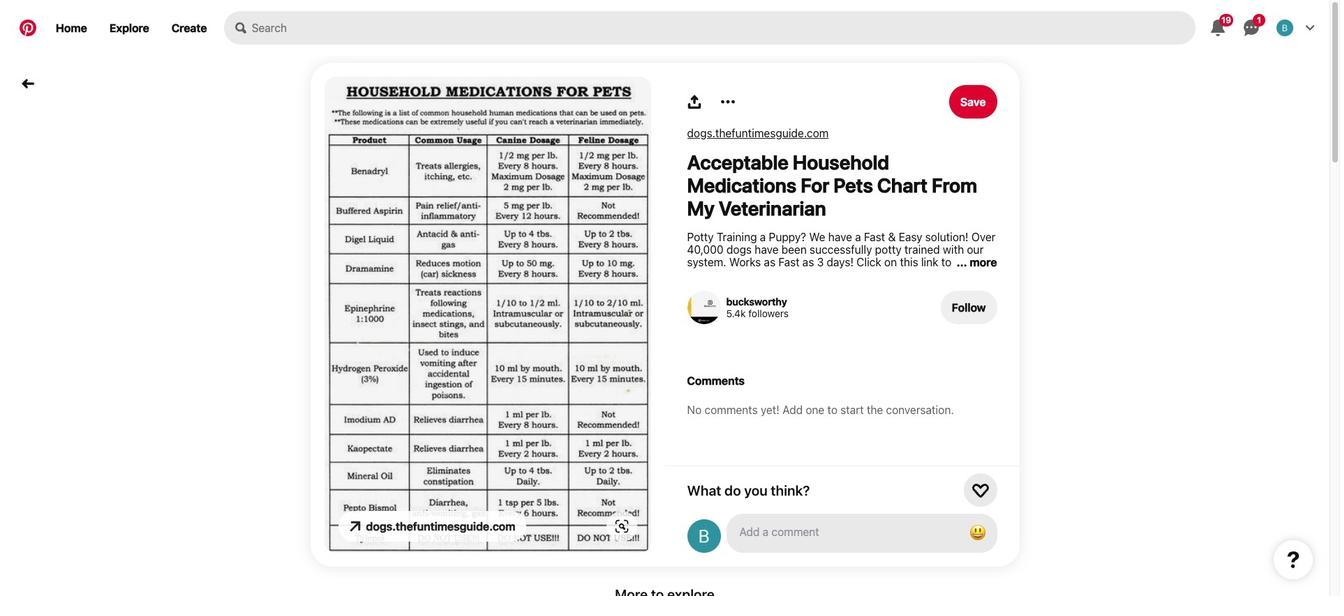 Task type: vqa. For each thing, say whether or not it's contained in the screenshot.
Worry,
no



Task type: describe. For each thing, give the bounding box(es) containing it.
dogs
[[726, 244, 752, 256]]

yet!
[[761, 404, 779, 417]]

2173
[[825, 281, 849, 294]]

0 horizontal spatial to
[[827, 404, 838, 417]]

training
[[838, 269, 876, 281]]

my
[[687, 197, 714, 220]]

by
[[740, 294, 752, 306]]

1 vertical spatial potty
[[809, 269, 835, 281]]

home link
[[45, 11, 98, 45]]

what
[[687, 483, 721, 499]]

one
[[806, 404, 824, 417]]

that's
[[687, 319, 719, 332]]

potty training a puppy? we have a fast & easy solution! over 40,000 dogs have been successfully potty trained with our system. works as fast as 3 days! click on this link to watch our free world-famous potty training video: http://modernpuppies.com 2173 642 3 more information promoted by modern puppies pin it send like learn more at http://buzzfeed.com http://buzzfeed.com from buzzfeed that's not a dog house — this is a dog house
[[687, 231, 996, 332]]

the
[[867, 404, 883, 417]]

to inside "potty training a puppy? we have a fast & easy solution! over 40,000 dogs have been successfully potty trained with our system. works as fast as 3 days! click on this link to watch our free world-famous potty training video: http://modernpuppies.com 2173 642 3 more information promoted by modern puppies pin it send like learn more at http://buzzfeed.com http://buzzfeed.com from buzzfeed that's not a dog house — this is a dog house"
[[941, 256, 951, 269]]

0 horizontal spatial have
[[755, 244, 778, 256]]

start
[[840, 404, 864, 417]]

followers
[[748, 308, 789, 320]]

puppy?
[[769, 231, 806, 244]]

from
[[897, 306, 920, 319]]

system.
[[687, 256, 726, 269]]

it
[[859, 294, 866, 306]]

veterinarian
[[719, 197, 826, 220]]

1 a from the left
[[760, 231, 766, 244]]

over
[[971, 231, 996, 244]]

0 horizontal spatial our
[[687, 269, 704, 281]]

click
[[856, 256, 881, 269]]

easy
[[899, 231, 922, 244]]

brad klo image
[[1276, 20, 1293, 36]]

information
[[914, 281, 971, 294]]

2 a from the left
[[855, 231, 861, 244]]

1 house from the left
[[777, 319, 809, 332]]

5.4k
[[726, 308, 746, 320]]

2 house from the left
[[895, 319, 927, 332]]

1 horizontal spatial our
[[967, 244, 984, 256]]

😃
[[969, 523, 986, 543]]

dogs.thefuntimesguide.com
[[687, 127, 829, 140]]

training
[[717, 231, 757, 244]]

1 dog from the left
[[753, 319, 774, 332]]

2 http://buzzfeed.com from the left
[[792, 306, 894, 319]]

modern
[[755, 294, 794, 306]]

more inside "potty training a puppy? we have a fast & easy solution! over 40,000 dogs have been successfully potty trained with our system. works as fast as 3 days! click on this link to watch our free world-famous potty training video: http://modernpuppies.com 2173 642 3 more information promoted by modern puppies pin it send like learn more at http://buzzfeed.com http://buzzfeed.com from buzzfeed that's not a dog house — this is a dog house"
[[952, 294, 978, 306]]

2 a from the left
[[861, 319, 868, 332]]

you
[[744, 483, 767, 499]]

save
[[960, 96, 986, 108]]

...
[[957, 256, 967, 269]]

world-
[[736, 269, 768, 281]]

watch
[[954, 256, 985, 269]]

create link
[[160, 11, 218, 45]]

bucksworthy link
[[726, 296, 787, 308]]

this
[[900, 256, 918, 269]]

1 http://buzzfeed.com from the left
[[687, 306, 789, 319]]

... more
[[954, 256, 997, 269]]

household
[[793, 151, 889, 174]]

for
[[801, 174, 829, 197]]

from
[[932, 174, 977, 197]]

bucksworthy 5.4k followers
[[726, 296, 789, 320]]

works
[[729, 256, 761, 269]]

1 button
[[1235, 11, 1268, 45]]

trained
[[904, 244, 940, 256]]

we
[[809, 231, 825, 244]]

follow
[[952, 302, 986, 314]]

acceptable household medications for pets chart from my veterinarian link
[[687, 151, 997, 220]]

been
[[781, 244, 807, 256]]

famous
[[768, 269, 806, 281]]

comments
[[704, 404, 758, 417]]

days!
[[827, 256, 854, 269]]

no comments yet! add one to start the conversation.
[[687, 404, 954, 417]]

no
[[687, 404, 702, 417]]

http://modernpuppies.com
[[687, 281, 822, 294]]

like
[[897, 294, 918, 306]]

40,000
[[687, 244, 724, 256]]

reaction image
[[972, 482, 989, 499]]

conversation.
[[886, 404, 954, 417]]

what do you think?
[[687, 483, 810, 499]]

explore link
[[98, 11, 160, 45]]

bucksworthy avatar link image
[[687, 291, 721, 325]]

search icon image
[[235, 22, 246, 34]]



Task type: locate. For each thing, give the bounding box(es) containing it.
1 vertical spatial fast
[[778, 256, 800, 269]]

our right the 'with'
[[967, 244, 984, 256]]

follow button
[[941, 291, 997, 325]]

0 vertical spatial to
[[941, 256, 951, 269]]

not
[[722, 319, 740, 332]]

Search text field
[[252, 11, 1196, 45]]

dog down send
[[871, 319, 892, 332]]

think?
[[771, 483, 810, 499]]

1 horizontal spatial to
[[941, 256, 951, 269]]

642
[[852, 281, 872, 294]]

medications
[[687, 174, 796, 197]]

puppies
[[797, 294, 838, 306]]

0 horizontal spatial dog
[[753, 319, 774, 332]]

save button
[[949, 85, 997, 119], [949, 85, 997, 119]]

have
[[828, 231, 852, 244], [755, 244, 778, 256]]

0 vertical spatial fast
[[864, 231, 885, 244]]

a right is
[[861, 319, 868, 332]]

video:
[[879, 269, 910, 281]]

link
[[921, 256, 938, 269]]

more
[[885, 281, 911, 294]]

dogs.thefuntimesguide.com link
[[687, 127, 829, 140]]

0 horizontal spatial http://buzzfeed.com
[[687, 306, 789, 319]]

1 horizontal spatial a
[[855, 231, 861, 244]]

a
[[743, 319, 750, 332], [861, 319, 868, 332]]

successfully
[[810, 244, 872, 256]]

1 as from the left
[[764, 256, 775, 269]]

click to shop image
[[615, 520, 628, 534]]

1 vertical spatial to
[[827, 404, 838, 417]]

a left puppy?
[[760, 231, 766, 244]]

1 horizontal spatial fast
[[864, 231, 885, 244]]

as
[[764, 256, 775, 269], [802, 256, 814, 269]]

house down like
[[895, 319, 927, 332]]

to
[[941, 256, 951, 269], [827, 404, 838, 417]]

more right ...
[[970, 256, 997, 269]]

as down 'we'
[[802, 256, 814, 269]]

0 horizontal spatial fast
[[778, 256, 800, 269]]

0 vertical spatial potty
[[875, 244, 901, 256]]

19
[[1221, 15, 1231, 25]]

house
[[777, 319, 809, 332], [895, 319, 927, 332]]

klobrad84 image
[[687, 520, 721, 553]]

to left ...
[[941, 256, 951, 269]]

home
[[56, 22, 87, 34]]

free
[[707, 269, 733, 281]]

potty
[[875, 244, 901, 256], [809, 269, 835, 281]]

our left free
[[687, 269, 704, 281]]

to right one
[[827, 404, 838, 417]]

1
[[1257, 15, 1261, 25]]

our
[[967, 244, 984, 256], [687, 269, 704, 281]]

&
[[888, 231, 896, 244]]

send
[[868, 294, 894, 306]]

promoted
[[687, 294, 737, 306]]

dog down bucksworthy link
[[753, 319, 774, 332]]

3
[[817, 256, 824, 269], [875, 281, 882, 294]]

😃 button
[[728, 516, 996, 552], [963, 520, 991, 548]]

learn
[[921, 294, 949, 306]]

1 a from the left
[[743, 319, 750, 332]]

potty
[[687, 231, 714, 244]]

2 dog from the left
[[871, 319, 892, 332]]

house left —
[[777, 319, 809, 332]]

1 horizontal spatial 3
[[875, 281, 882, 294]]

this
[[825, 319, 846, 332]]

0 vertical spatial more
[[970, 256, 997, 269]]

fast left the &
[[864, 231, 885, 244]]

create
[[172, 22, 207, 34]]

0 vertical spatial 3
[[817, 256, 824, 269]]

1 horizontal spatial a
[[861, 319, 868, 332]]

0 horizontal spatial potty
[[809, 269, 835, 281]]

fast down puppy?
[[778, 256, 800, 269]]

1 vertical spatial our
[[687, 269, 704, 281]]

at
[[981, 294, 991, 306]]

chart
[[877, 174, 928, 197]]

a up click
[[855, 231, 861, 244]]

have right dogs
[[755, 244, 778, 256]]

Add a comment field
[[740, 526, 952, 539]]

add
[[782, 404, 803, 417]]

19 button
[[1201, 11, 1235, 45]]

as right works at the right of page
[[764, 256, 775, 269]]

more left at
[[952, 294, 978, 306]]

fast
[[864, 231, 885, 244], [778, 256, 800, 269]]

1 vertical spatial more
[[952, 294, 978, 306]]

with
[[943, 244, 964, 256]]

explore
[[109, 22, 149, 34]]

0 vertical spatial our
[[967, 244, 984, 256]]

1 horizontal spatial as
[[802, 256, 814, 269]]

acceptable household medications for pets chart from my veterinarian
[[687, 151, 977, 220]]

a right not
[[743, 319, 750, 332]]

2 as from the left
[[802, 256, 814, 269]]

comments
[[687, 375, 745, 387]]

do
[[724, 483, 741, 499]]

3 right '642' at the right top of page
[[875, 281, 882, 294]]

0 horizontal spatial a
[[743, 319, 750, 332]]

1 horizontal spatial house
[[895, 319, 927, 332]]

0 horizontal spatial 3
[[817, 256, 824, 269]]

pin
[[840, 294, 856, 306]]

bucksworthy
[[726, 296, 787, 308]]

1 horizontal spatial potty
[[875, 244, 901, 256]]

pets
[[834, 174, 873, 197]]

comments button
[[687, 375, 997, 387]]

1 vertical spatial 3
[[875, 281, 882, 294]]

solution!
[[925, 231, 968, 244]]

buzzfeed
[[923, 306, 974, 319]]

have right 'we'
[[828, 231, 852, 244]]

is
[[849, 319, 858, 332]]

dog
[[753, 319, 774, 332], [871, 319, 892, 332]]

on
[[884, 256, 897, 269]]

1 horizontal spatial dog
[[871, 319, 892, 332]]

0 horizontal spatial house
[[777, 319, 809, 332]]

more
[[970, 256, 997, 269], [952, 294, 978, 306]]

1 horizontal spatial have
[[828, 231, 852, 244]]

3 left days!
[[817, 256, 824, 269]]

—
[[812, 319, 822, 332]]

http://buzzfeed.com
[[687, 306, 789, 319], [792, 306, 894, 319]]

1 horizontal spatial http://buzzfeed.com
[[792, 306, 894, 319]]

acceptable
[[687, 151, 789, 174]]

0 horizontal spatial as
[[764, 256, 775, 269]]

0 horizontal spatial a
[[760, 231, 766, 244]]



